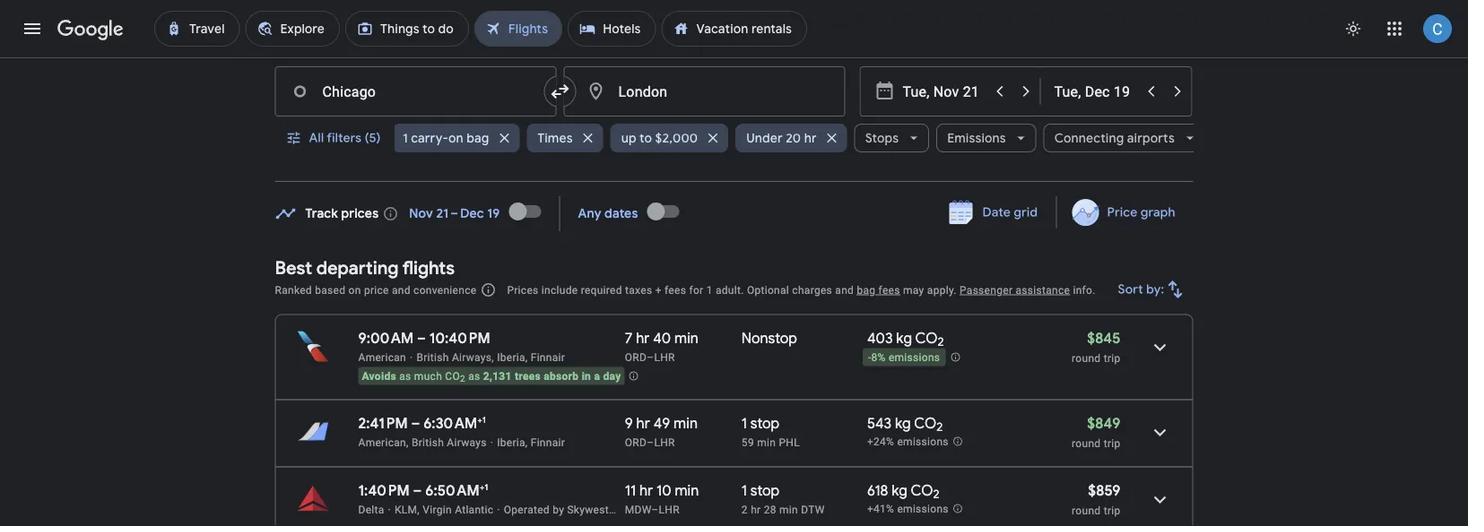 Task type: describe. For each thing, give the bounding box(es) containing it.
price
[[1107, 205, 1138, 221]]

1 finnair from the top
[[531, 351, 565, 364]]

grid
[[1014, 205, 1038, 221]]

7 hr 40 min ord – lhr
[[625, 329, 699, 364]]

ord for 9
[[625, 437, 647, 449]]

lhr for 10
[[659, 504, 680, 516]]

prices
[[507, 284, 539, 297]]

1 fees from the left
[[665, 284, 687, 297]]

9:00 am
[[358, 329, 414, 348]]

skywest
[[567, 504, 609, 516]]

price
[[364, 284, 389, 297]]

19
[[488, 206, 500, 222]]

nov
[[409, 206, 433, 222]]

+24%
[[868, 436, 895, 449]]

– up klm,
[[413, 482, 422, 500]]

1 iberia, from the top
[[497, 351, 528, 364]]

2 for 9 hr 49 min
[[937, 420, 943, 435]]

carry-
[[411, 130, 448, 146]]

co for 11 hr 10 min
[[911, 482, 934, 500]]

all filters (5) button
[[275, 117, 395, 160]]

date grid
[[983, 205, 1038, 221]]

passenger assistance button
[[960, 284, 1071, 297]]

layover (1 of 1) is a 2 hr 28 min layover at detroit metropolitan wayne county airport in detroit. element
[[742, 503, 859, 517]]

iberia, finnair
[[497, 437, 565, 449]]

1 stop flight. element for 9 hr 49 min
[[742, 415, 780, 436]]

1:40 pm – 6:50 am + 1
[[358, 482, 488, 500]]

2:41 pm – 6:30 am + 1
[[358, 415, 486, 433]]

on for based
[[349, 284, 361, 297]]

british airways, iberia, finnair
[[417, 351, 565, 364]]

under 20 hr button
[[735, 117, 847, 160]]

Arrival time: 10:40 PM. text field
[[430, 329, 490, 348]]

kg for 543
[[895, 415, 911, 433]]

best departing flights
[[275, 257, 455, 279]]

28
[[764, 504, 777, 516]]

total duration 9 hr 49 min. element
[[625, 415, 742, 436]]

1 inside 2:41 pm – 6:30 am + 1
[[482, 415, 486, 426]]

swap origin and destination. image
[[550, 81, 571, 102]]

21 – dec
[[436, 206, 484, 222]]

flight details. leaves chicago midway international airport at 1:40 pm on tuesday, november 21 and arrives at heathrow airport at 6:50 am on wednesday, november 22. image
[[1139, 479, 1182, 522]]

up
[[621, 130, 636, 146]]

2:41 pm
[[358, 415, 408, 433]]

round for $859
[[1072, 505, 1101, 517]]

8%
[[872, 352, 886, 364]]

emissions for 543
[[898, 436, 949, 449]]

2 inside avoids as much co 2 as 2,131 trees absorb in a day
[[460, 374, 466, 385]]

1 delta from the left
[[358, 504, 385, 516]]

-8% emissions
[[868, 352, 941, 364]]

+41%
[[868, 504, 895, 516]]

11
[[625, 482, 636, 500]]

59
[[742, 437, 754, 449]]

operated by skywest dba delta connection
[[504, 504, 723, 516]]

trees
[[515, 370, 541, 383]]

nov 21 – dec 19
[[409, 206, 500, 222]]

2 inside the 1 stop 2 hr 28 min dtw
[[742, 504, 748, 516]]

lhr for 40
[[654, 351, 675, 364]]

lhr for 49
[[654, 437, 675, 449]]

prices
[[341, 206, 379, 222]]

10:40 pm
[[430, 329, 490, 348]]

up to $2,000
[[621, 130, 698, 146]]

flight details. leaves o'hare international airport at 2:41 pm on tuesday, november 21 and arrives at heathrow airport at 6:30 am on wednesday, november 22. image
[[1139, 411, 1182, 454]]

operated
[[504, 504, 550, 516]]

$849 round trip
[[1072, 415, 1121, 450]]

klm, virgin atlantic
[[395, 504, 494, 516]]

best
[[275, 257, 312, 279]]

1 inside the 1 stop 2 hr 28 min dtw
[[742, 482, 747, 500]]

connecting
[[1054, 130, 1124, 146]]

much
[[414, 370, 442, 383]]

main menu image
[[22, 18, 43, 39]]

avoids as much co2 as 2131 trees absorb in a day. learn more about this calculation. image
[[628, 371, 639, 382]]

Return text field
[[1055, 67, 1137, 116]]

+24% emissions
[[868, 436, 949, 449]]

Departure time: 2:41 PM. text field
[[358, 415, 408, 433]]

may
[[904, 284, 925, 297]]

$845 round trip
[[1072, 329, 1121, 365]]

stop for 9 hr 49 min
[[751, 415, 780, 433]]

hr inside 'popup button'
[[804, 130, 817, 146]]

date grid button
[[936, 196, 1053, 229]]

2 as from the left
[[469, 370, 480, 383]]

1 vertical spatial british
[[412, 437, 444, 449]]

change appearance image
[[1332, 7, 1375, 50]]

sort
[[1119, 282, 1144, 298]]

for
[[689, 284, 704, 297]]

min for 11 hr 10 min
[[675, 482, 699, 500]]

49
[[654, 415, 670, 433]]

on for carry-
[[448, 130, 463, 146]]

2 and from the left
[[836, 284, 854, 297]]

 image for 6:50 am
[[388, 504, 391, 516]]

$859
[[1089, 482, 1121, 500]]

6:50 am
[[426, 482, 480, 500]]

20
[[786, 130, 801, 146]]

stop for 11 hr 10 min
[[751, 482, 780, 500]]

times button
[[527, 117, 603, 160]]

phl
[[779, 437, 800, 449]]

+ for 11
[[480, 482, 485, 493]]

hr for 9 hr 49 min
[[637, 415, 650, 433]]

Arrival time: 6:30 AM on  Wednesday, November 22. text field
[[424, 415, 486, 433]]

sort by:
[[1119, 282, 1165, 298]]

11 hr 10 min mdw – lhr
[[625, 482, 699, 516]]

1 stop 59 min phl
[[742, 415, 800, 449]]

1 inside 1:40 pm – 6:50 am + 1
[[485, 482, 488, 493]]

airports
[[1127, 130, 1175, 146]]

assistance
[[1016, 284, 1071, 297]]

1 carry-on bag button
[[392, 117, 519, 160]]

0 vertical spatial british
[[417, 351, 449, 364]]

graph
[[1141, 205, 1176, 221]]

1 carry-on bag
[[402, 130, 489, 146]]

prices include required taxes + fees for 1 adult. optional charges and bag fees may apply. passenger assistance
[[507, 284, 1071, 297]]

9:00 am – 10:40 pm
[[358, 329, 490, 348]]

– up american, british airways
[[411, 415, 420, 433]]

min for 1 stop
[[757, 437, 776, 449]]

co for 9 hr 49 min
[[914, 415, 937, 433]]

emissions for 618
[[898, 504, 949, 516]]

optional
[[747, 284, 790, 297]]

+41% emissions
[[868, 504, 949, 516]]

Departure time: 9:00 AM. text field
[[358, 329, 414, 348]]

best departing flights main content
[[275, 190, 1194, 527]]

total duration 11 hr 10 min. element
[[625, 482, 742, 503]]

include
[[542, 284, 578, 297]]

round for $845
[[1072, 352, 1101, 365]]

stops
[[865, 130, 899, 146]]

layover (1 of 1) is a 59 min layover at philadelphia international airport in philadelphia. element
[[742, 436, 859, 450]]

kg for 618
[[892, 482, 908, 500]]

american,
[[358, 437, 409, 449]]

– inside the 7 hr 40 min ord – lhr
[[647, 351, 654, 364]]

9 hr 49 min ord – lhr
[[625, 415, 698, 449]]

2,131
[[483, 370, 512, 383]]



Task type: locate. For each thing, give the bounding box(es) containing it.
and
[[392, 284, 411, 297], [836, 284, 854, 297]]

hr
[[804, 130, 817, 146], [636, 329, 650, 348], [637, 415, 650, 433], [640, 482, 653, 500], [751, 504, 761, 516]]

kg inside 543 kg co 2
[[895, 415, 911, 433]]

1 vertical spatial lhr
[[654, 437, 675, 449]]

1 vertical spatial finnair
[[531, 437, 565, 449]]

co for 7 hr 40 min
[[916, 329, 938, 348]]

avoids
[[362, 370, 397, 383]]

lhr inside the 9 hr 49 min ord – lhr
[[654, 437, 675, 449]]

atlantic
[[455, 504, 494, 516]]

40
[[653, 329, 671, 348]]

ranked based on price and convenience
[[275, 284, 477, 297]]

all
[[309, 130, 324, 146]]

finnair up absorb
[[531, 351, 565, 364]]

round down the $849
[[1072, 437, 1101, 450]]

1 vertical spatial kg
[[895, 415, 911, 433]]

1 ord from the top
[[625, 351, 647, 364]]

co up -8% emissions
[[916, 329, 938, 348]]

1 inside 1 stop 59 min phl
[[742, 415, 747, 433]]

kg for 403
[[897, 329, 913, 348]]

min
[[675, 329, 699, 348], [674, 415, 698, 433], [757, 437, 776, 449], [675, 482, 699, 500], [780, 504, 799, 516]]

 image
[[491, 437, 494, 449], [388, 504, 391, 516]]

0 vertical spatial trip
[[1104, 352, 1121, 365]]

1 stop flight. element
[[742, 415, 780, 436], [742, 482, 780, 503]]

1 horizontal spatial as
[[469, 370, 480, 383]]

403 kg co 2
[[868, 329, 944, 350]]

2 delta from the left
[[637, 504, 663, 516]]

ord inside the 9 hr 49 min ord – lhr
[[625, 437, 647, 449]]

2 fees from the left
[[879, 284, 901, 297]]

min right 28
[[780, 504, 799, 516]]

None search field
[[275, 22, 1205, 182]]

+ up airways
[[478, 415, 482, 426]]

absorb
[[544, 370, 579, 383]]

2 inside 618 kg co 2
[[934, 487, 940, 503]]

lhr down 49
[[654, 437, 675, 449]]

2 down airways,
[[460, 374, 466, 385]]

0 vertical spatial +
[[656, 284, 662, 297]]

$2,000
[[655, 130, 698, 146]]

0 horizontal spatial  image
[[388, 504, 391, 516]]

stop up 59
[[751, 415, 780, 433]]

connection
[[666, 504, 723, 516]]

$845
[[1088, 329, 1121, 348]]

2 vertical spatial lhr
[[659, 504, 680, 516]]

times
[[537, 130, 573, 146]]

finnair
[[531, 351, 565, 364], [531, 437, 565, 449]]

bag left may
[[857, 284, 876, 297]]

0 horizontal spatial delta
[[358, 504, 385, 516]]

iberia, up 2,131
[[497, 351, 528, 364]]

taxes
[[625, 284, 653, 297]]

2 vertical spatial round
[[1072, 505, 1101, 517]]

stop inside the 1 stop 2 hr 28 min dtw
[[751, 482, 780, 500]]

+ right taxes
[[656, 284, 662, 297]]

min right 59
[[757, 437, 776, 449]]

kg up +24% emissions
[[895, 415, 911, 433]]

leaves o'hare international airport at 2:41 pm on tuesday, november 21 and arrives at heathrow airport at 6:30 am on wednesday, november 22. element
[[358, 415, 486, 433]]

2 left 28
[[742, 504, 748, 516]]

0 horizontal spatial bag
[[466, 130, 489, 146]]

2 vertical spatial trip
[[1104, 505, 1121, 517]]

1 horizontal spatial  image
[[491, 437, 494, 449]]

+ up 'atlantic'
[[480, 482, 485, 493]]

stop up 28
[[751, 482, 780, 500]]

lhr down 10
[[659, 504, 680, 516]]

hr for 11 hr 10 min
[[640, 482, 653, 500]]

– down 49
[[647, 437, 654, 449]]

1 horizontal spatial bag
[[857, 284, 876, 297]]

fees left may
[[879, 284, 901, 297]]

None field
[[275, 27, 398, 59], [477, 27, 569, 59], [275, 27, 398, 59], [477, 27, 569, 59]]

2 iberia, from the top
[[497, 437, 528, 449]]

on up the nov 21 – dec 19
[[448, 130, 463, 146]]

hr right 9
[[637, 415, 650, 433]]

filters
[[327, 130, 362, 146]]

None text field
[[275, 66, 557, 117], [564, 66, 846, 117], [275, 66, 557, 117], [564, 66, 846, 117]]

trip for $845
[[1104, 352, 1121, 365]]

1 trip from the top
[[1104, 352, 1121, 365]]

Departure text field
[[903, 67, 986, 116]]

2 ord from the top
[[625, 437, 647, 449]]

bag fees button
[[857, 284, 901, 297]]

min right 49
[[674, 415, 698, 433]]

based
[[315, 284, 346, 297]]

trip
[[1104, 352, 1121, 365], [1104, 437, 1121, 450], [1104, 505, 1121, 517]]

2 stop from the top
[[751, 482, 780, 500]]

as down airways,
[[469, 370, 480, 383]]

leaves o'hare international airport at 9:00 am on tuesday, november 21 and arrives at heathrow airport at 10:40 pm on tuesday, november 21. element
[[358, 329, 490, 348]]

 image for 6:30 am
[[491, 437, 494, 449]]

ord up avoids as much co2 as 2131 trees absorb in a day. learn more about this calculation. icon
[[625, 351, 647, 364]]

charges
[[793, 284, 833, 297]]

nonstop
[[742, 329, 798, 348]]

as
[[399, 370, 411, 383], [469, 370, 480, 383]]

2 inside 543 kg co 2
[[937, 420, 943, 435]]

1 vertical spatial trip
[[1104, 437, 1121, 450]]

as left much
[[399, 370, 411, 383]]

1 stop 2 hr 28 min dtw
[[742, 482, 825, 516]]

0 vertical spatial lhr
[[654, 351, 675, 364]]

9
[[625, 415, 633, 433]]

trip down the $849
[[1104, 437, 1121, 450]]

min inside 11 hr 10 min mdw – lhr
[[675, 482, 699, 500]]

min up "connection"
[[675, 482, 699, 500]]

dates
[[605, 206, 638, 222]]

min inside 1 stop 59 min phl
[[757, 437, 776, 449]]

dtw
[[801, 504, 825, 516]]

2 trip from the top
[[1104, 437, 1121, 450]]

british down leaves o'hare international airport at 2:41 pm on tuesday, november 21 and arrives at heathrow airport at 6:30 am on wednesday, november 22. element
[[412, 437, 444, 449]]

0 vertical spatial bag
[[466, 130, 489, 146]]

2 for 11 hr 10 min
[[934, 487, 940, 503]]

1 stop flight. element for 11 hr 10 min
[[742, 482, 780, 503]]

10
[[657, 482, 672, 500]]

trip inside $859 round trip
[[1104, 505, 1121, 517]]

bag inside popup button
[[466, 130, 489, 146]]

under 20 hr
[[746, 130, 817, 146]]

track prices
[[306, 206, 379, 222]]

859 US dollars text field
[[1089, 482, 1121, 500]]

2 vertical spatial kg
[[892, 482, 908, 500]]

lhr inside 11 hr 10 min mdw – lhr
[[659, 504, 680, 516]]

find the best price region
[[275, 190, 1194, 243]]

kg up +41% emissions
[[892, 482, 908, 500]]

2 up +24% emissions
[[937, 420, 943, 435]]

trip down the 845 us dollars text box
[[1104, 352, 1121, 365]]

price graph
[[1107, 205, 1176, 221]]

3 trip from the top
[[1104, 505, 1121, 517]]

on left price
[[349, 284, 361, 297]]

round inside $845 round trip
[[1072, 352, 1101, 365]]

618
[[868, 482, 889, 500]]

543
[[868, 415, 892, 433]]

leaves chicago midway international airport at 1:40 pm on tuesday, november 21 and arrives at heathrow airport at 6:50 am on wednesday, november 22. element
[[358, 482, 488, 500]]

1 vertical spatial iberia,
[[497, 437, 528, 449]]

round
[[1072, 352, 1101, 365], [1072, 437, 1101, 450], [1072, 505, 1101, 517]]

2 1 stop flight. element from the top
[[742, 482, 780, 503]]

0 horizontal spatial as
[[399, 370, 411, 383]]

2 inside 403 kg co 2
[[938, 335, 944, 350]]

trip inside the '$849 round trip'
[[1104, 437, 1121, 450]]

hr right 7 in the left bottom of the page
[[636, 329, 650, 348]]

and right price
[[392, 284, 411, 297]]

ord down 9
[[625, 437, 647, 449]]

round down "$859"
[[1072, 505, 1101, 517]]

hr inside the 1 stop 2 hr 28 min dtw
[[751, 504, 761, 516]]

co inside avoids as much co 2 as 2,131 trees absorb in a day
[[445, 370, 460, 383]]

2 for 7 hr 40 min
[[938, 335, 944, 350]]

0 horizontal spatial fees
[[665, 284, 687, 297]]

1 vertical spatial  image
[[388, 504, 391, 516]]

– down 10
[[652, 504, 659, 516]]

co inside 403 kg co 2
[[916, 329, 938, 348]]

trip for $859
[[1104, 505, 1121, 517]]

0 horizontal spatial on
[[349, 284, 361, 297]]

trip down "$859"
[[1104, 505, 1121, 517]]

co up +41% emissions
[[911, 482, 934, 500]]

iberia, right airways
[[497, 437, 528, 449]]

connecting airports
[[1054, 130, 1175, 146]]

airways,
[[452, 351, 494, 364]]

dba
[[612, 504, 634, 516]]

lhr inside the 7 hr 40 min ord – lhr
[[654, 351, 675, 364]]

british up much
[[417, 351, 449, 364]]

kg inside 618 kg co 2
[[892, 482, 908, 500]]

 image right airways
[[491, 437, 494, 449]]

0 vertical spatial emissions
[[889, 352, 941, 364]]

delta down the departure time: 1:40 pm. text field
[[358, 504, 385, 516]]

1 stop flight. element up 59
[[742, 415, 780, 436]]

ord inside the 7 hr 40 min ord – lhr
[[625, 351, 647, 364]]

849 US dollars text field
[[1088, 415, 1121, 433]]

Arrival time: 6:50 AM on  Wednesday, November 22. text field
[[426, 482, 488, 500]]

0 vertical spatial stop
[[751, 415, 780, 433]]

avoids as much co 2 as 2,131 trees absorb in a day
[[362, 370, 621, 385]]

emissions down 618 kg co 2
[[898, 504, 949, 516]]

trip for $849
[[1104, 437, 1121, 450]]

2 up -8% emissions
[[938, 335, 944, 350]]

hr right 11
[[640, 482, 653, 500]]

emissions down 403 kg co 2
[[889, 352, 941, 364]]

round down the 845 us dollars text box
[[1072, 352, 1101, 365]]

1 horizontal spatial fees
[[879, 284, 901, 297]]

trip inside $845 round trip
[[1104, 352, 1121, 365]]

3 round from the top
[[1072, 505, 1101, 517]]

any
[[578, 206, 602, 222]]

american, british airways
[[358, 437, 487, 449]]

lhr down "40" at the bottom of page
[[654, 351, 675, 364]]

round for $849
[[1072, 437, 1101, 450]]

to
[[639, 130, 652, 146]]

delta
[[358, 504, 385, 516], [637, 504, 663, 516]]

min for 9 hr 49 min
[[674, 415, 698, 433]]

delta down 10
[[637, 504, 663, 516]]

min right "40" at the bottom of page
[[675, 329, 699, 348]]

ord for 7
[[625, 351, 647, 364]]

kg inside 403 kg co 2
[[897, 329, 913, 348]]

sort by: button
[[1111, 268, 1194, 311]]

by:
[[1147, 282, 1165, 298]]

– inside 11 hr 10 min mdw – lhr
[[652, 504, 659, 516]]

1 as from the left
[[399, 370, 411, 383]]

618 kg co 2
[[868, 482, 940, 503]]

min for 7 hr 40 min
[[675, 329, 699, 348]]

1 vertical spatial bag
[[857, 284, 876, 297]]

845 US dollars text field
[[1088, 329, 1121, 348]]

flight details. leaves o'hare international airport at 9:00 am on tuesday, november 21 and arrives at heathrow airport at 10:40 pm on tuesday, november 21. image
[[1139, 326, 1182, 369]]

1 round from the top
[[1072, 352, 1101, 365]]

co right much
[[445, 370, 460, 383]]

1 1 stop flight. element from the top
[[742, 415, 780, 436]]

bag right the carry-
[[466, 130, 489, 146]]

+ inside 2:41 pm – 6:30 am + 1
[[478, 415, 482, 426]]

1 stop from the top
[[751, 415, 780, 433]]

lhr
[[654, 351, 675, 364], [654, 437, 675, 449], [659, 504, 680, 516]]

1 horizontal spatial on
[[448, 130, 463, 146]]

round inside the '$849 round trip'
[[1072, 437, 1101, 450]]

1 vertical spatial 1 stop flight. element
[[742, 482, 780, 503]]

hr left 28
[[751, 504, 761, 516]]

stops button
[[854, 117, 929, 160]]

nonstop flight. element
[[742, 329, 798, 350]]

1 horizontal spatial delta
[[637, 504, 663, 516]]

in
[[582, 370, 591, 383]]

+ for 9
[[478, 415, 482, 426]]

$859 round trip
[[1072, 482, 1121, 517]]

learn more about tracked prices image
[[382, 206, 399, 222]]

co inside 618 kg co 2
[[911, 482, 934, 500]]

airways
[[447, 437, 487, 449]]

$849
[[1088, 415, 1121, 433]]

by
[[553, 504, 564, 516]]

+ inside 1:40 pm – 6:50 am + 1
[[480, 482, 485, 493]]

1 vertical spatial +
[[478, 415, 482, 426]]

min inside the 7 hr 40 min ord – lhr
[[675, 329, 699, 348]]

– inside the 9 hr 49 min ord – lhr
[[647, 437, 654, 449]]

emissions button
[[936, 117, 1036, 160]]

on inside "best departing flights" main content
[[349, 284, 361, 297]]

2
[[938, 335, 944, 350], [460, 374, 466, 385], [937, 420, 943, 435], [934, 487, 940, 503], [742, 504, 748, 516]]

hr inside the 7 hr 40 min ord – lhr
[[636, 329, 650, 348]]

1 vertical spatial emissions
[[898, 436, 949, 449]]

finnair down absorb
[[531, 437, 565, 449]]

0 horizontal spatial and
[[392, 284, 411, 297]]

hr for 7 hr 40 min
[[636, 329, 650, 348]]

price graph button
[[1061, 196, 1190, 229]]

2 finnair from the top
[[531, 437, 565, 449]]

0 vertical spatial on
[[448, 130, 463, 146]]

track
[[306, 206, 338, 222]]

min inside the 1 stop 2 hr 28 min dtw
[[780, 504, 799, 516]]

1 vertical spatial round
[[1072, 437, 1101, 450]]

 image left klm,
[[388, 504, 391, 516]]

bag inside "best departing flights" main content
[[857, 284, 876, 297]]

stop inside 1 stop 59 min phl
[[751, 415, 780, 433]]

1 vertical spatial ord
[[625, 437, 647, 449]]

1 vertical spatial stop
[[751, 482, 780, 500]]

0 vertical spatial finnair
[[531, 351, 565, 364]]

fees left for
[[665, 284, 687, 297]]

flights
[[403, 257, 455, 279]]

0 vertical spatial  image
[[491, 437, 494, 449]]

– down "40" at the bottom of page
[[647, 351, 654, 364]]

co up +24% emissions
[[914, 415, 937, 433]]

543 kg co 2
[[868, 415, 943, 435]]

Departure time: 1:40 PM. text field
[[358, 482, 410, 500]]

2 round from the top
[[1072, 437, 1101, 450]]

403
[[868, 329, 893, 348]]

1 button
[[402, 22, 474, 65]]

convenience
[[414, 284, 477, 297]]

1 horizontal spatial and
[[836, 284, 854, 297]]

none search field containing all filters (5)
[[275, 22, 1205, 182]]

0 vertical spatial round
[[1072, 352, 1101, 365]]

kg up -8% emissions
[[897, 329, 913, 348]]

2 vertical spatial +
[[480, 482, 485, 493]]

hr inside 11 hr 10 min mdw – lhr
[[640, 482, 653, 500]]

2 up +41% emissions
[[934, 487, 940, 503]]

1 vertical spatial on
[[349, 284, 361, 297]]

0 vertical spatial kg
[[897, 329, 913, 348]]

1:40 pm
[[358, 482, 410, 500]]

apply.
[[928, 284, 957, 297]]

-
[[868, 352, 872, 364]]

on inside popup button
[[448, 130, 463, 146]]

kg
[[897, 329, 913, 348], [895, 415, 911, 433], [892, 482, 908, 500]]

co inside 543 kg co 2
[[914, 415, 937, 433]]

american
[[358, 351, 406, 364]]

hr right 20
[[804, 130, 817, 146]]

total duration 7 hr 40 min. element
[[625, 329, 742, 350]]

date
[[983, 205, 1011, 221]]

any dates
[[578, 206, 638, 222]]

1 and from the left
[[392, 284, 411, 297]]

and right charges
[[836, 284, 854, 297]]

emissions down 543 kg co 2
[[898, 436, 949, 449]]

min inside the 9 hr 49 min ord – lhr
[[674, 415, 698, 433]]

0 vertical spatial 1 stop flight. element
[[742, 415, 780, 436]]

under
[[746, 130, 783, 146]]

1 stop flight. element up 28
[[742, 482, 780, 503]]

– right 9:00 am
[[417, 329, 426, 348]]

round inside $859 round trip
[[1072, 505, 1101, 517]]

stop
[[751, 415, 780, 433], [751, 482, 780, 500]]

learn more about ranking image
[[480, 282, 497, 298]]

2 vertical spatial emissions
[[898, 504, 949, 516]]

a
[[594, 370, 600, 383]]

0 vertical spatial iberia,
[[497, 351, 528, 364]]

0 vertical spatial ord
[[625, 351, 647, 364]]

hr inside the 9 hr 49 min ord – lhr
[[637, 415, 650, 433]]



Task type: vqa. For each thing, say whether or not it's contained in the screenshot.
601 US dollars text field
no



